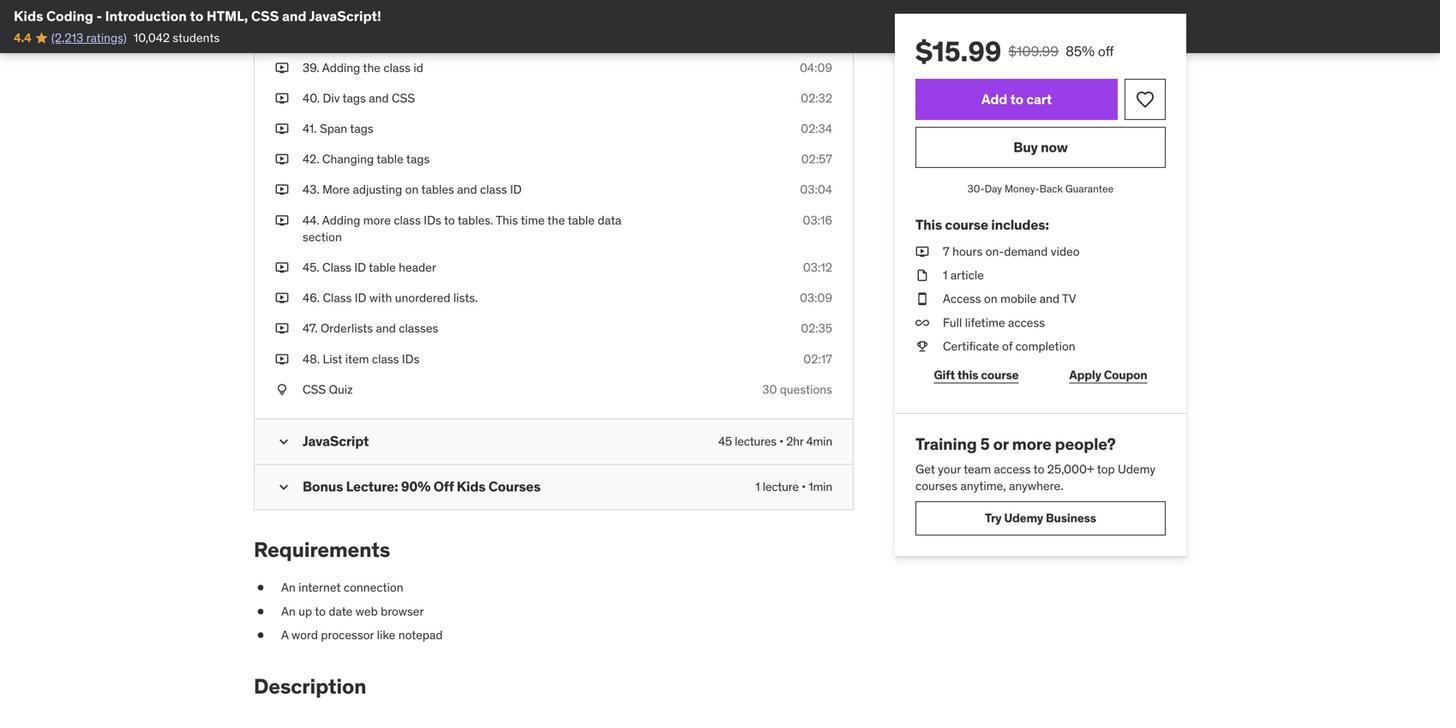 Task type: describe. For each thing, give the bounding box(es) containing it.
list
[[323, 351, 342, 367]]

5
[[980, 434, 990, 454]]

10,042
[[133, 30, 170, 45]]

lectures
[[735, 434, 776, 449]]

39. adding the class id
[[303, 60, 423, 75]]

an for an internet connection
[[281, 580, 296, 595]]

access on mobile and tv
[[943, 291, 1076, 307]]

this course includes:
[[915, 216, 1049, 233]]

30-
[[968, 182, 985, 195]]

the inside 44. adding more class ids to tables. this time the table data section
[[547, 212, 565, 228]]

48.
[[303, 351, 320, 367]]

1 horizontal spatial this
[[915, 216, 942, 233]]

xsmall image left a
[[254, 627, 267, 644]]

41.
[[303, 121, 317, 136]]

wishlist image
[[1135, 89, 1155, 110]]

more
[[322, 182, 350, 197]]

apply
[[1069, 367, 1101, 383]]

day
[[985, 182, 1002, 195]]

xsmall image for table
[[275, 151, 289, 168]]

0 vertical spatial course
[[945, 216, 988, 233]]

off
[[433, 478, 454, 495]]

25,000+
[[1047, 461, 1094, 477]]

buy
[[1013, 138, 1038, 156]]

try udemy business link
[[915, 501, 1166, 536]]

xsmall image left 7
[[915, 243, 929, 260]]

tables.
[[458, 212, 493, 228]]

2 vertical spatial css
[[303, 382, 326, 397]]

training
[[915, 434, 977, 454]]

and down the 39. adding the class id at the left of page
[[369, 90, 389, 106]]

$15.99
[[915, 34, 1001, 69]]

to inside "training 5 or more people? get your team access to 25,000+ top udemy courses anytime, anywhere."
[[1033, 461, 1044, 477]]

hours
[[952, 244, 983, 259]]

internet
[[298, 580, 341, 595]]

xsmall image left the "access"
[[915, 291, 929, 308]]

coding
[[46, 7, 93, 25]]

47.
[[303, 321, 318, 336]]

• for bonus lecture: 90% off kids courses
[[801, 479, 806, 495]]

changing
[[322, 151, 374, 167]]

xsmall image left 47.
[[275, 320, 289, 337]]

xsmall image left 45.
[[275, 259, 289, 276]]

demand
[[1004, 244, 1048, 259]]

0 vertical spatial table
[[376, 151, 404, 167]]

date
[[329, 604, 353, 619]]

class for item
[[372, 351, 399, 367]]

css quiz
[[303, 382, 353, 397]]

span
[[320, 121, 347, 136]]

get
[[915, 461, 935, 477]]

apply coupon
[[1069, 367, 1147, 383]]

30-day money-back guarantee
[[968, 182, 1114, 195]]

class for the
[[383, 60, 411, 75]]

tags for span
[[350, 121, 373, 136]]

02:35
[[801, 321, 832, 336]]

1 for 1 article
[[943, 268, 948, 283]]

small image
[[275, 479, 292, 496]]

85%
[[1065, 42, 1095, 60]]

48. list item class ids
[[303, 351, 420, 367]]

udemy inside "training 5 or more people? get your team access to 25,000+ top udemy courses anytime, anywhere."
[[1118, 461, 1156, 477]]

table inside 44. adding more class ids to tables. this time the table data section
[[568, 212, 595, 228]]

class for more
[[394, 212, 421, 228]]

xsmall image for item
[[275, 351, 289, 368]]

xsmall image left the 40.
[[275, 90, 289, 107]]

anytime,
[[960, 478, 1006, 494]]

gift this course link
[[915, 358, 1037, 393]]

article
[[950, 268, 984, 283]]

39.
[[303, 60, 319, 75]]

45 lectures • 2hr 4min
[[718, 434, 832, 449]]

to right up at the left bottom
[[315, 604, 326, 619]]

classes
[[399, 321, 438, 336]]

courses
[[915, 478, 958, 494]]

business
[[1046, 510, 1096, 526]]

43.
[[303, 182, 319, 197]]

2 vertical spatial tags
[[406, 151, 430, 167]]

adding for 39.
[[322, 60, 360, 75]]

off
[[1098, 42, 1114, 60]]

data
[[598, 212, 621, 228]]

now
[[1041, 138, 1068, 156]]

xsmall image for more
[[275, 212, 289, 229]]

top
[[1097, 461, 1115, 477]]

44.
[[303, 212, 319, 228]]

certificate of completion
[[943, 338, 1075, 354]]

up
[[298, 604, 312, 619]]

and left tv
[[1039, 291, 1060, 307]]

0 horizontal spatial css
[[251, 7, 279, 25]]

back
[[1039, 182, 1063, 195]]

money-
[[1005, 182, 1040, 195]]

ids for item
[[402, 351, 420, 367]]

4.4
[[14, 30, 31, 45]]

an up to date web browser
[[281, 604, 424, 619]]

kids coding - introduction to html, css and javascript!
[[14, 7, 381, 25]]

training 5 or more people? get your team access to 25,000+ top udemy courses anytime, anywhere.
[[915, 434, 1156, 494]]

gift this course
[[934, 367, 1019, 383]]

class up tables.
[[480, 182, 507, 197]]

id for unordered
[[355, 290, 366, 306]]

03:16
[[803, 212, 832, 228]]

xsmall image left up at the left bottom
[[254, 603, 267, 620]]

gift
[[934, 367, 955, 383]]

completion
[[1015, 338, 1075, 354]]

xsmall image left internet
[[254, 580, 267, 596]]

coupon
[[1104, 367, 1147, 383]]

add to cart button
[[915, 79, 1118, 120]]

lecture
[[763, 479, 799, 495]]

try
[[985, 510, 1002, 526]]

tables
[[421, 182, 454, 197]]

1 horizontal spatial on
[[984, 291, 997, 307]]

unordered
[[395, 290, 450, 306]]

header
[[399, 260, 436, 275]]

access inside "training 5 or more people? get your team access to 25,000+ top udemy courses anytime, anywhere."
[[994, 461, 1031, 477]]



Task type: locate. For each thing, give the bounding box(es) containing it.
tags up 43. more adjusting on tables and class id at the top of the page
[[406, 151, 430, 167]]

xsmall image left 44.
[[275, 212, 289, 229]]

1 vertical spatial more
[[1012, 434, 1051, 454]]

0 vertical spatial id
[[510, 182, 522, 197]]

0 horizontal spatial ids
[[402, 351, 420, 367]]

to up the students
[[190, 7, 203, 25]]

1 horizontal spatial udemy
[[1118, 461, 1156, 477]]

1 horizontal spatial 1
[[943, 268, 948, 283]]

notepad
[[398, 627, 443, 643]]

the
[[363, 60, 381, 75], [547, 212, 565, 228]]

to
[[190, 7, 203, 25], [1010, 90, 1023, 108], [444, 212, 455, 228], [1033, 461, 1044, 477], [315, 604, 326, 619]]

1 class from the top
[[322, 260, 351, 275]]

table up adjusting on the top left of the page
[[376, 151, 404, 167]]

udemy
[[1118, 461, 1156, 477], [1004, 510, 1043, 526]]

id left with
[[355, 290, 366, 306]]

0 vertical spatial tags
[[342, 90, 366, 106]]

1 left lecture
[[755, 479, 760, 495]]

0 horizontal spatial 1
[[755, 479, 760, 495]]

connection
[[344, 580, 403, 595]]

and right tables
[[457, 182, 477, 197]]

lists.
[[453, 290, 478, 306]]

class for 45.
[[322, 260, 351, 275]]

and down 46. class id with unordered lists. at the left top of page
[[376, 321, 396, 336]]

2hr
[[786, 434, 803, 449]]

0 vertical spatial the
[[363, 60, 381, 75]]

4min
[[806, 434, 832, 449]]

full
[[943, 315, 962, 330]]

adding
[[322, 60, 360, 75], [322, 212, 360, 228]]

an
[[281, 580, 296, 595], [281, 604, 296, 619]]

1 for 1 lecture • 1min
[[755, 479, 760, 495]]

1 vertical spatial class
[[323, 290, 352, 306]]

xsmall image right html,
[[275, 0, 289, 15]]

xsmall image left '48.'
[[275, 351, 289, 368]]

requirements
[[254, 537, 390, 563]]

buy now
[[1013, 138, 1068, 156]]

02:57
[[801, 151, 832, 167]]

xsmall image for adjusting
[[275, 181, 289, 198]]

1 vertical spatial 1
[[755, 479, 760, 495]]

7 hours on-demand video
[[943, 244, 1080, 259]]

adjusting
[[353, 182, 402, 197]]

small image
[[275, 433, 292, 450]]

bonus lecture: 90% off kids courses
[[303, 478, 541, 495]]

the up 40. div tags and css
[[363, 60, 381, 75]]

or
[[993, 434, 1009, 454]]

class for 46.
[[323, 290, 352, 306]]

more right or at the right bottom of page
[[1012, 434, 1051, 454]]

1 vertical spatial an
[[281, 604, 296, 619]]

class right 46.
[[323, 290, 352, 306]]

0 horizontal spatial more
[[363, 212, 391, 228]]

0 horizontal spatial udemy
[[1004, 510, 1043, 526]]

45.
[[303, 260, 319, 275]]

42. changing table tags
[[303, 151, 430, 167]]

1 vertical spatial course
[[981, 367, 1019, 383]]

0 vertical spatial •
[[779, 434, 783, 449]]

1 vertical spatial tags
[[350, 121, 373, 136]]

30
[[762, 382, 777, 397]]

(2,213
[[51, 30, 83, 45]]

more inside "training 5 or more people? get your team access to 25,000+ top udemy courses anytime, anywhere."
[[1012, 434, 1051, 454]]

web
[[355, 604, 378, 619]]

guarantee
[[1065, 182, 1114, 195]]

xsmall image
[[275, 0, 289, 15], [275, 90, 289, 107], [275, 120, 289, 137], [275, 259, 289, 276], [915, 267, 929, 284], [915, 291, 929, 308], [915, 314, 929, 331], [275, 320, 289, 337], [254, 580, 267, 596], [254, 603, 267, 620], [254, 627, 267, 644]]

0 vertical spatial css
[[251, 7, 279, 25]]

ids for more
[[424, 212, 441, 228]]

on up full lifetime access
[[984, 291, 997, 307]]

to left tables.
[[444, 212, 455, 228]]

id for header
[[354, 260, 366, 275]]

description
[[254, 674, 366, 699]]

class
[[322, 260, 351, 275], [323, 290, 352, 306]]

to left 'cart'
[[1010, 90, 1023, 108]]

0 vertical spatial udemy
[[1118, 461, 1156, 477]]

class inside 44. adding more class ids to tables. this time the table data section
[[394, 212, 421, 228]]

0 vertical spatial on
[[405, 182, 419, 197]]

ids down tables
[[424, 212, 441, 228]]

2 adding from the top
[[322, 212, 360, 228]]

40.
[[303, 90, 320, 106]]

your
[[938, 461, 961, 477]]

id up 46. class id with unordered lists. at the left top of page
[[354, 260, 366, 275]]

more
[[363, 212, 391, 228], [1012, 434, 1051, 454]]

0 vertical spatial an
[[281, 580, 296, 595]]

2 an from the top
[[281, 604, 296, 619]]

try udemy business
[[985, 510, 1096, 526]]

kids up 4.4
[[14, 7, 43, 25]]

1 vertical spatial table
[[568, 212, 595, 228]]

full lifetime access
[[943, 315, 1045, 330]]

0 vertical spatial kids
[[14, 7, 43, 25]]

team
[[964, 461, 991, 477]]

class down 43. more adjusting on tables and class id at the top of the page
[[394, 212, 421, 228]]

0 horizontal spatial on
[[405, 182, 419, 197]]

to up anywhere.
[[1033, 461, 1044, 477]]

udemy inside try udemy business link
[[1004, 510, 1043, 526]]

this inside 44. adding more class ids to tables. this time the table data section
[[496, 212, 518, 228]]

id
[[413, 60, 423, 75]]

css right html,
[[251, 7, 279, 25]]

certificate
[[943, 338, 999, 354]]

kids right off
[[457, 478, 486, 495]]

more down adjusting on the top left of the page
[[363, 212, 391, 228]]

1 vertical spatial the
[[547, 212, 565, 228]]

word
[[291, 627, 318, 643]]

class left id
[[383, 60, 411, 75]]

1 vertical spatial •
[[801, 479, 806, 495]]

tags right div
[[342, 90, 366, 106]]

1 vertical spatial css
[[392, 90, 415, 106]]

30 questions
[[762, 382, 832, 397]]

an internet connection
[[281, 580, 403, 595]]

tags right span
[[350, 121, 373, 136]]

css down id
[[392, 90, 415, 106]]

1 left the article
[[943, 268, 948, 283]]

45
[[718, 434, 732, 449]]

time
[[521, 212, 545, 228]]

course up hours
[[945, 216, 988, 233]]

access down or at the right bottom of page
[[994, 461, 1031, 477]]

a
[[281, 627, 289, 643]]

1 horizontal spatial kids
[[457, 478, 486, 495]]

xsmall image
[[275, 59, 289, 76], [275, 151, 289, 168], [275, 181, 289, 198], [275, 212, 289, 229], [915, 243, 929, 260], [275, 290, 289, 307], [915, 338, 929, 355], [275, 351, 289, 368], [275, 381, 289, 398]]

xsmall image left css quiz
[[275, 381, 289, 398]]

adding up section
[[322, 212, 360, 228]]

ids down classes
[[402, 351, 420, 367]]

includes:
[[991, 216, 1049, 233]]

03:09
[[800, 290, 832, 306]]

xsmall image left 1 article
[[915, 267, 929, 284]]

• left 1min
[[801, 479, 806, 495]]

of
[[1002, 338, 1012, 354]]

xsmall image left full
[[915, 314, 929, 331]]

courses
[[488, 478, 541, 495]]

an left internet
[[281, 580, 296, 595]]

css left the quiz
[[303, 382, 326, 397]]

1 vertical spatial ids
[[402, 351, 420, 367]]

an left up at the left bottom
[[281, 604, 296, 619]]

people?
[[1055, 434, 1116, 454]]

46. class id with unordered lists.
[[303, 290, 478, 306]]

0 vertical spatial 1
[[943, 268, 948, 283]]

0 horizontal spatial kids
[[14, 7, 43, 25]]

on left tables
[[405, 182, 419, 197]]

1 vertical spatial access
[[994, 461, 1031, 477]]

xsmall image for the
[[275, 59, 289, 76]]

1 horizontal spatial css
[[303, 382, 326, 397]]

xsmall image left 42.
[[275, 151, 289, 168]]

0 vertical spatial class
[[322, 260, 351, 275]]

xsmall image left 46.
[[275, 290, 289, 307]]

xsmall image left certificate
[[915, 338, 929, 355]]

90%
[[401, 478, 431, 495]]

0 horizontal spatial the
[[363, 60, 381, 75]]

udemy right top
[[1118, 461, 1156, 477]]

access down mobile
[[1008, 315, 1045, 330]]

bonus
[[303, 478, 343, 495]]

0 vertical spatial more
[[363, 212, 391, 228]]

class right 45.
[[322, 260, 351, 275]]

course down of
[[981, 367, 1019, 383]]

$109.99
[[1008, 42, 1059, 60]]

processor
[[321, 627, 374, 643]]

adding right 39.
[[322, 60, 360, 75]]

an for an up to date web browser
[[281, 604, 296, 619]]

this
[[957, 367, 978, 383]]

1 vertical spatial kids
[[457, 478, 486, 495]]

1 article
[[943, 268, 984, 283]]

1 horizontal spatial the
[[547, 212, 565, 228]]

javascript!
[[309, 7, 381, 25]]

0 horizontal spatial this
[[496, 212, 518, 228]]

lifetime
[[965, 315, 1005, 330]]

table up with
[[369, 260, 396, 275]]

1 an from the top
[[281, 580, 296, 595]]

to inside 44. adding more class ids to tables. this time the table data section
[[444, 212, 455, 228]]

0 vertical spatial ids
[[424, 212, 441, 228]]

1 vertical spatial udemy
[[1004, 510, 1043, 526]]

1 horizontal spatial more
[[1012, 434, 1051, 454]]

0 horizontal spatial •
[[779, 434, 783, 449]]

on-
[[985, 244, 1004, 259]]

2 vertical spatial table
[[369, 260, 396, 275]]

43. more adjusting on tables and class id
[[303, 182, 522, 197]]

xsmall image left 39.
[[275, 59, 289, 76]]

42.
[[303, 151, 319, 167]]

ids inside 44. adding more class ids to tables. this time the table data section
[[424, 212, 441, 228]]

the right time
[[547, 212, 565, 228]]

item
[[345, 351, 369, 367]]

javascript
[[303, 432, 369, 450]]

1 vertical spatial adding
[[322, 212, 360, 228]]

xsmall image left 43.
[[275, 181, 289, 198]]

video
[[1051, 244, 1080, 259]]

and left javascript!
[[282, 7, 307, 25]]

1 horizontal spatial •
[[801, 479, 806, 495]]

add
[[981, 90, 1007, 108]]

2 horizontal spatial css
[[392, 90, 415, 106]]

udemy right try on the right bottom of page
[[1004, 510, 1043, 526]]

class right item
[[372, 351, 399, 367]]

access
[[1008, 315, 1045, 330], [994, 461, 1031, 477]]

10,042 students
[[133, 30, 220, 45]]

2 vertical spatial id
[[355, 290, 366, 306]]

• for javascript
[[779, 434, 783, 449]]

more inside 44. adding more class ids to tables. this time the table data section
[[363, 212, 391, 228]]

2 class from the top
[[323, 290, 352, 306]]

-
[[96, 7, 102, 25]]

03:04
[[800, 182, 832, 197]]

ids
[[424, 212, 441, 228], [402, 351, 420, 367]]

section
[[303, 229, 342, 245]]

to inside the add to cart button
[[1010, 90, 1023, 108]]

•
[[779, 434, 783, 449], [801, 479, 806, 495]]

id up time
[[510, 182, 522, 197]]

adding inside 44. adding more class ids to tables. this time the table data section
[[322, 212, 360, 228]]

table left data at the top of page
[[568, 212, 595, 228]]

adding for 44.
[[322, 212, 360, 228]]

1 vertical spatial on
[[984, 291, 997, 307]]

0 vertical spatial access
[[1008, 315, 1045, 330]]

with
[[369, 290, 392, 306]]

tags for div
[[342, 90, 366, 106]]

xsmall image left 41.
[[275, 120, 289, 137]]

1 lecture • 1min
[[755, 479, 832, 495]]

0 vertical spatial adding
[[322, 60, 360, 75]]

1 vertical spatial id
[[354, 260, 366, 275]]

xsmall image for id
[[275, 290, 289, 307]]

• left 2hr
[[779, 434, 783, 449]]

1 adding from the top
[[322, 60, 360, 75]]

introduction
[[105, 7, 187, 25]]

kids
[[14, 7, 43, 25], [457, 478, 486, 495]]

1 horizontal spatial ids
[[424, 212, 441, 228]]

this
[[496, 212, 518, 228], [915, 216, 942, 233]]

a word processor like notepad
[[281, 627, 443, 643]]

css
[[251, 7, 279, 25], [392, 90, 415, 106], [303, 382, 326, 397]]



Task type: vqa. For each thing, say whether or not it's contained in the screenshot.
Step 1 of 4 ELEMENT
no



